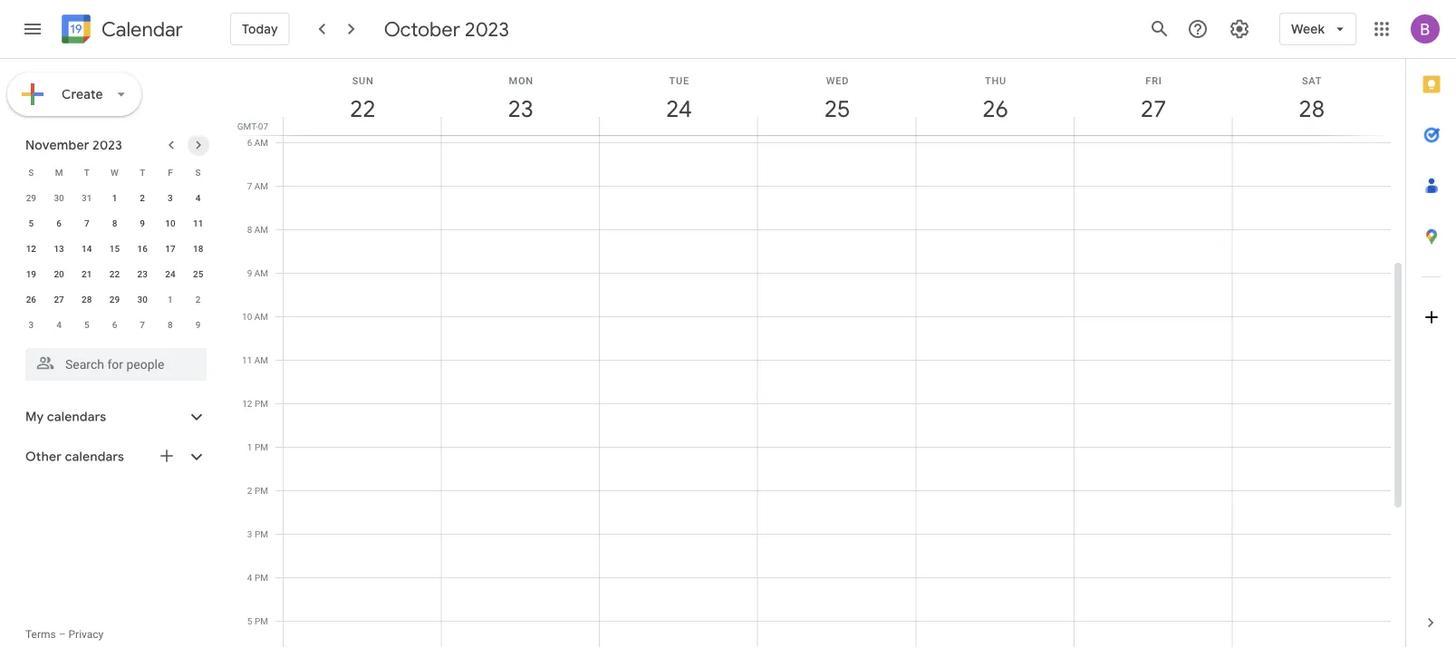 Task type: describe. For each thing, give the bounding box(es) containing it.
terms
[[25, 628, 56, 641]]

m
[[55, 167, 63, 178]]

december 5 element
[[76, 314, 98, 335]]

27 column header
[[1074, 59, 1233, 135]]

25 inside 25 element
[[193, 268, 203, 279]]

2 t from the left
[[140, 167, 145, 178]]

my
[[25, 409, 44, 425]]

calendars for my calendars
[[47, 409, 106, 425]]

26 link
[[975, 88, 1017, 130]]

my calendars button
[[4, 403, 225, 432]]

sat 28
[[1298, 75, 1324, 124]]

24 column header
[[599, 59, 759, 135]]

2023 for october 2023
[[465, 16, 509, 42]]

22 link
[[342, 88, 384, 130]]

22 inside column header
[[349, 94, 375, 124]]

december 1 element
[[159, 288, 181, 310]]

24 inside row
[[165, 268, 175, 279]]

22 element
[[104, 263, 126, 285]]

6 am
[[247, 137, 268, 148]]

am for 11 am
[[255, 354, 268, 365]]

row containing 5
[[17, 210, 212, 236]]

2 for december 2 element
[[196, 294, 201, 305]]

10 for 10 am
[[242, 311, 252, 322]]

23 inside mon 23
[[507, 94, 533, 124]]

calendars for other calendars
[[65, 449, 124, 465]]

25 inside wed 25
[[823, 94, 849, 124]]

row containing 19
[[17, 261, 212, 286]]

week
[[1292, 21, 1325, 37]]

october 2023
[[384, 16, 509, 42]]

23 inside grid
[[137, 268, 148, 279]]

26 inside column header
[[982, 94, 1008, 124]]

0 vertical spatial 1
[[112, 192, 117, 203]]

calendar heading
[[98, 17, 183, 42]]

14
[[82, 243, 92, 254]]

december 4 element
[[48, 314, 70, 335]]

am for 6 am
[[254, 137, 268, 148]]

terms – privacy
[[25, 628, 104, 641]]

gmt-07
[[237, 121, 268, 131]]

1 for december 1 element at the left
[[168, 294, 173, 305]]

pm for 5 pm
[[255, 616, 268, 626]]

25 link
[[817, 88, 858, 130]]

fri 27
[[1140, 75, 1166, 124]]

Search for people text field
[[36, 348, 196, 381]]

19 element
[[20, 263, 42, 285]]

18 element
[[187, 238, 209, 259]]

2 for 2 pm
[[247, 485, 252, 496]]

27 inside row
[[54, 294, 64, 305]]

9 for december 9 element
[[196, 319, 201, 330]]

w
[[111, 167, 119, 178]]

am for 10 am
[[255, 311, 268, 322]]

0 vertical spatial 2
[[140, 192, 145, 203]]

pm for 3 pm
[[255, 529, 268, 539]]

11 for 11 am
[[242, 354, 252, 365]]

16
[[137, 243, 148, 254]]

1 vertical spatial 6
[[56, 218, 62, 228]]

24 inside column header
[[665, 94, 691, 124]]

3 for 3 pm
[[247, 529, 252, 539]]

tue 24
[[665, 75, 691, 124]]

calendar
[[102, 17, 183, 42]]

add other calendars image
[[158, 447, 176, 465]]

row group containing 29
[[17, 185, 212, 337]]

28 element
[[76, 288, 98, 310]]

gmt-
[[237, 121, 258, 131]]

week button
[[1280, 7, 1357, 51]]

4 pm
[[247, 572, 268, 583]]

10 element
[[159, 212, 181, 234]]

mon 23
[[507, 75, 534, 124]]

0 horizontal spatial 8
[[112, 218, 117, 228]]

grid containing 22
[[232, 59, 1406, 648]]

october
[[384, 16, 460, 42]]

7 am
[[247, 180, 268, 191]]

27 link
[[1133, 88, 1175, 130]]

december 3 element
[[20, 314, 42, 335]]

4 for "december 4" 'element'
[[56, 319, 62, 330]]

f
[[168, 167, 173, 178]]

calendar element
[[58, 11, 183, 51]]

december 6 element
[[104, 314, 126, 335]]

24 element
[[159, 263, 181, 285]]

30 for october 30 element at the left of page
[[54, 192, 64, 203]]

12 pm
[[242, 398, 268, 409]]

21 element
[[76, 263, 98, 285]]

2023 for november 2023
[[93, 137, 122, 153]]

23 element
[[132, 263, 153, 285]]

am for 8 am
[[254, 224, 268, 235]]

17 element
[[159, 238, 181, 259]]

22 inside the november 2023 grid
[[110, 268, 120, 279]]

5 for 5 pm
[[247, 616, 252, 626]]

25 element
[[187, 263, 209, 285]]

am for 7 am
[[254, 180, 268, 191]]

main drawer image
[[22, 18, 44, 40]]

25 column header
[[758, 59, 917, 135]]

07
[[258, 121, 268, 131]]

30 element
[[132, 288, 153, 310]]

6 for 6 am
[[247, 137, 252, 148]]

november 2023
[[25, 137, 122, 153]]

december 7 element
[[132, 314, 153, 335]]

1 for 1 pm
[[247, 441, 252, 452]]

7 for december 7 element
[[140, 319, 145, 330]]

october 30 element
[[48, 187, 70, 209]]

my calendars
[[25, 409, 106, 425]]



Task type: vqa. For each thing, say whether or not it's contained in the screenshot.


Task type: locate. For each thing, give the bounding box(es) containing it.
pm
[[255, 398, 268, 409], [255, 441, 268, 452], [255, 485, 268, 496], [255, 529, 268, 539], [255, 572, 268, 583], [255, 616, 268, 626]]

0 vertical spatial 6
[[247, 137, 252, 148]]

10 up 17
[[165, 218, 175, 228]]

calendars up other calendars
[[47, 409, 106, 425]]

1 am from the top
[[254, 137, 268, 148]]

pm down 1 pm
[[255, 485, 268, 496]]

0 horizontal spatial 22
[[110, 268, 120, 279]]

0 horizontal spatial 5
[[29, 218, 34, 228]]

3
[[168, 192, 173, 203], [29, 319, 34, 330], [247, 529, 252, 539]]

1 pm
[[247, 441, 268, 452]]

2 inside 'grid'
[[247, 485, 252, 496]]

am up 12 pm
[[255, 354, 268, 365]]

4 inside 'element'
[[56, 319, 62, 330]]

22 down 15
[[110, 268, 120, 279]]

29 left october 30 element at the left of page
[[26, 192, 36, 203]]

2 horizontal spatial 3
[[247, 529, 252, 539]]

29 for 29 element at the top of the page
[[110, 294, 120, 305]]

today
[[242, 21, 278, 37]]

0 vertical spatial 4
[[196, 192, 201, 203]]

0 vertical spatial 7
[[247, 180, 252, 191]]

2023
[[465, 16, 509, 42], [93, 137, 122, 153]]

9 for 9 am
[[247, 267, 252, 278]]

9
[[140, 218, 145, 228], [247, 267, 252, 278], [196, 319, 201, 330]]

row up '22' element
[[17, 236, 212, 261]]

2 vertical spatial 4
[[247, 572, 252, 583]]

1 t from the left
[[84, 167, 90, 178]]

0 vertical spatial 29
[[26, 192, 36, 203]]

30 up december 7 element
[[137, 294, 148, 305]]

3 pm
[[247, 529, 268, 539]]

pm down "4 pm"
[[255, 616, 268, 626]]

8 down december 1 element at the left
[[168, 319, 173, 330]]

6 inside 'grid'
[[247, 137, 252, 148]]

0 vertical spatial 30
[[54, 192, 64, 203]]

am up '8 am'
[[254, 180, 268, 191]]

8
[[112, 218, 117, 228], [247, 224, 252, 235], [168, 319, 173, 330]]

row containing 26
[[17, 286, 212, 312]]

2 vertical spatial 7
[[140, 319, 145, 330]]

pm up "4 pm"
[[255, 529, 268, 539]]

13 element
[[48, 238, 70, 259]]

sun
[[352, 75, 374, 86]]

5 down "4 pm"
[[247, 616, 252, 626]]

6 row from the top
[[17, 286, 212, 312]]

2 vertical spatial 5
[[247, 616, 252, 626]]

1 inside 'grid'
[[247, 441, 252, 452]]

2 horizontal spatial 8
[[247, 224, 252, 235]]

1 down 24 element
[[168, 294, 173, 305]]

0 horizontal spatial 28
[[82, 294, 92, 305]]

27
[[1140, 94, 1166, 124], [54, 294, 64, 305]]

1 s from the left
[[28, 167, 34, 178]]

8 for 'december 8' element
[[168, 319, 173, 330]]

pm up the "2 pm"
[[255, 441, 268, 452]]

1 vertical spatial 2023
[[93, 137, 122, 153]]

28 inside row
[[82, 294, 92, 305]]

3 up "4 pm"
[[247, 529, 252, 539]]

8 up 9 am
[[247, 224, 252, 235]]

5 inside 'grid'
[[247, 616, 252, 626]]

thu
[[985, 75, 1007, 86]]

4 pm from the top
[[255, 529, 268, 539]]

row down 29 element at the top of the page
[[17, 312, 212, 337]]

10
[[165, 218, 175, 228], [242, 311, 252, 322]]

pm up 1 pm
[[255, 398, 268, 409]]

24 link
[[659, 88, 700, 130]]

6 down gmt-
[[247, 137, 252, 148]]

30 down m
[[54, 192, 64, 203]]

pm down 3 pm
[[255, 572, 268, 583]]

15 element
[[104, 238, 126, 259]]

9 up 16 element in the top left of the page
[[140, 218, 145, 228]]

0 vertical spatial 22
[[349, 94, 375, 124]]

1 horizontal spatial t
[[140, 167, 145, 178]]

12 up '19'
[[26, 243, 36, 254]]

31
[[82, 192, 92, 203]]

25 down the 18
[[193, 268, 203, 279]]

0 vertical spatial 12
[[26, 243, 36, 254]]

2 vertical spatial 6
[[112, 319, 117, 330]]

0 vertical spatial 5
[[29, 218, 34, 228]]

2 vertical spatial 2
[[247, 485, 252, 496]]

am for 9 am
[[254, 267, 268, 278]]

0 horizontal spatial 27
[[54, 294, 64, 305]]

1 vertical spatial 10
[[242, 311, 252, 322]]

1 horizontal spatial 6
[[112, 319, 117, 330]]

12 element
[[20, 238, 42, 259]]

10 for 10
[[165, 218, 175, 228]]

2 horizontal spatial 9
[[247, 267, 252, 278]]

11 inside 'grid'
[[242, 354, 252, 365]]

1 horizontal spatial 2
[[196, 294, 201, 305]]

7
[[247, 180, 252, 191], [84, 218, 89, 228], [140, 319, 145, 330]]

6 pm from the top
[[255, 616, 268, 626]]

27 element
[[48, 288, 70, 310]]

am
[[254, 137, 268, 148], [254, 180, 268, 191], [254, 224, 268, 235], [254, 267, 268, 278], [255, 311, 268, 322], [255, 354, 268, 365]]

9 inside 'grid'
[[247, 267, 252, 278]]

0 horizontal spatial 23
[[137, 268, 148, 279]]

1 horizontal spatial 12
[[242, 398, 252, 409]]

25 down wed
[[823, 94, 849, 124]]

11 inside row
[[193, 218, 203, 228]]

11 am
[[242, 354, 268, 365]]

12 for 12
[[26, 243, 36, 254]]

tab list
[[1407, 59, 1457, 597]]

22 column header
[[283, 59, 442, 135]]

15
[[110, 243, 120, 254]]

11 down '10 am'
[[242, 354, 252, 365]]

0 horizontal spatial 30
[[54, 192, 64, 203]]

6 up 13 element at the left of the page
[[56, 218, 62, 228]]

11
[[193, 218, 203, 228], [242, 354, 252, 365]]

december 2 element
[[187, 288, 209, 310]]

0 vertical spatial 25
[[823, 94, 849, 124]]

4 down 3 pm
[[247, 572, 252, 583]]

27 inside column header
[[1140, 94, 1166, 124]]

0 horizontal spatial 26
[[26, 294, 36, 305]]

11 up the 18
[[193, 218, 203, 228]]

0 horizontal spatial 9
[[140, 218, 145, 228]]

12 down 11 am
[[242, 398, 252, 409]]

25
[[823, 94, 849, 124], [193, 268, 203, 279]]

november
[[25, 137, 89, 153]]

row containing s
[[17, 160, 212, 185]]

1 horizontal spatial 3
[[168, 192, 173, 203]]

row containing 12
[[17, 236, 212, 261]]

4 inside 'grid'
[[247, 572, 252, 583]]

10 up 11 am
[[242, 311, 252, 322]]

30 inside october 30 element
[[54, 192, 64, 203]]

4 up 11 element
[[196, 192, 201, 203]]

3 am from the top
[[254, 224, 268, 235]]

s up october 29 "element"
[[28, 167, 34, 178]]

28 link
[[1292, 88, 1333, 130]]

5
[[29, 218, 34, 228], [84, 319, 89, 330], [247, 616, 252, 626]]

11 element
[[187, 212, 209, 234]]

7 down october 31 element
[[84, 218, 89, 228]]

12 inside 12 element
[[26, 243, 36, 254]]

2023 up mon in the top left of the page
[[465, 16, 509, 42]]

pm for 4 pm
[[255, 572, 268, 583]]

1 horizontal spatial 10
[[242, 311, 252, 322]]

28 inside column header
[[1298, 94, 1324, 124]]

create button
[[7, 73, 141, 116]]

pm for 1 pm
[[255, 441, 268, 452]]

privacy
[[68, 628, 104, 641]]

29 inside october 29 "element"
[[26, 192, 36, 203]]

row containing 3
[[17, 312, 212, 337]]

0 horizontal spatial 10
[[165, 218, 175, 228]]

create
[[62, 86, 103, 102]]

sat
[[1303, 75, 1323, 86]]

1 vertical spatial 3
[[29, 319, 34, 330]]

0 horizontal spatial 4
[[56, 319, 62, 330]]

0 vertical spatial 24
[[665, 94, 691, 124]]

7 up '8 am'
[[247, 180, 252, 191]]

7 row from the top
[[17, 312, 212, 337]]

fri
[[1146, 75, 1163, 86]]

24 down 17
[[165, 268, 175, 279]]

1 horizontal spatial 27
[[1140, 94, 1166, 124]]

9 down december 2 element
[[196, 319, 201, 330]]

1 horizontal spatial 29
[[110, 294, 120, 305]]

26 down '19'
[[26, 294, 36, 305]]

2 vertical spatial 1
[[247, 441, 252, 452]]

1 horizontal spatial 11
[[242, 354, 252, 365]]

29
[[26, 192, 36, 203], [110, 294, 120, 305]]

26 element
[[20, 288, 42, 310]]

4 am from the top
[[254, 267, 268, 278]]

1 horizontal spatial 28
[[1298, 94, 1324, 124]]

8 inside 'grid'
[[247, 224, 252, 235]]

row up october 31 element
[[17, 160, 212, 185]]

0 horizontal spatial 3
[[29, 319, 34, 330]]

23
[[507, 94, 533, 124], [137, 268, 148, 279]]

24
[[665, 94, 691, 124], [165, 268, 175, 279]]

1 vertical spatial calendars
[[65, 449, 124, 465]]

today button
[[230, 7, 290, 51]]

1 vertical spatial 22
[[110, 268, 120, 279]]

0 vertical spatial 9
[[140, 218, 145, 228]]

2 vertical spatial 3
[[247, 529, 252, 539]]

9 up '10 am'
[[247, 267, 252, 278]]

2 pm
[[247, 485, 268, 496]]

1 vertical spatial 4
[[56, 319, 62, 330]]

0 horizontal spatial 2
[[140, 192, 145, 203]]

am down 07
[[254, 137, 268, 148]]

14 element
[[76, 238, 98, 259]]

2 am from the top
[[254, 180, 268, 191]]

27 down fri
[[1140, 94, 1166, 124]]

19
[[26, 268, 36, 279]]

s right 'f'
[[195, 167, 201, 178]]

23 down the 16
[[137, 268, 148, 279]]

0 vertical spatial calendars
[[47, 409, 106, 425]]

29 for october 29 "element"
[[26, 192, 36, 203]]

1 vertical spatial 25
[[193, 268, 203, 279]]

30 for 30 element
[[137, 294, 148, 305]]

11 for 11
[[193, 218, 203, 228]]

december 8 element
[[159, 314, 181, 335]]

6 am from the top
[[255, 354, 268, 365]]

0 horizontal spatial t
[[84, 167, 90, 178]]

0 vertical spatial 27
[[1140, 94, 1166, 124]]

october 29 element
[[20, 187, 42, 209]]

0 horizontal spatial 29
[[26, 192, 36, 203]]

t left 'f'
[[140, 167, 145, 178]]

30
[[54, 192, 64, 203], [137, 294, 148, 305]]

10 inside row
[[165, 218, 175, 228]]

other calendars
[[25, 449, 124, 465]]

16 element
[[132, 238, 153, 259]]

1 horizontal spatial s
[[195, 167, 201, 178]]

24 down tue at the top of page
[[665, 94, 691, 124]]

5 pm
[[247, 616, 268, 626]]

thu 26
[[982, 75, 1008, 124]]

2 down 1 pm
[[247, 485, 252, 496]]

29 down '22' element
[[110, 294, 120, 305]]

privacy link
[[68, 628, 104, 641]]

2 horizontal spatial 7
[[247, 180, 252, 191]]

0 vertical spatial 23
[[507, 94, 533, 124]]

3 down 26 element
[[29, 319, 34, 330]]

1
[[112, 192, 117, 203], [168, 294, 173, 305], [247, 441, 252, 452]]

1 row from the top
[[17, 160, 212, 185]]

4
[[196, 192, 201, 203], [56, 319, 62, 330], [247, 572, 252, 583]]

26 down thu
[[982, 94, 1008, 124]]

29 element
[[104, 288, 126, 310]]

2 s from the left
[[195, 167, 201, 178]]

2023 up the w
[[93, 137, 122, 153]]

row down '22' element
[[17, 286, 212, 312]]

1 pm from the top
[[255, 398, 268, 409]]

wed 25
[[823, 75, 850, 124]]

december 9 element
[[187, 314, 209, 335]]

0 horizontal spatial 1
[[112, 192, 117, 203]]

0 horizontal spatial 24
[[165, 268, 175, 279]]

1 horizontal spatial 9
[[196, 319, 201, 330]]

pm for 2 pm
[[255, 485, 268, 496]]

28
[[1298, 94, 1324, 124], [82, 294, 92, 305]]

8 up 15 element
[[112, 218, 117, 228]]

23 link
[[500, 88, 542, 130]]

1 down 12 pm
[[247, 441, 252, 452]]

row down the w
[[17, 185, 212, 210]]

2 horizontal spatial 2
[[247, 485, 252, 496]]

2 up december 9 element
[[196, 294, 201, 305]]

2 up 16 element in the top left of the page
[[140, 192, 145, 203]]

6
[[247, 137, 252, 148], [56, 218, 62, 228], [112, 319, 117, 330]]

1 vertical spatial 28
[[82, 294, 92, 305]]

3 up 10 element at left top
[[168, 192, 173, 203]]

–
[[59, 628, 66, 641]]

settings menu image
[[1229, 18, 1251, 40]]

6 down 29 element at the top of the page
[[112, 319, 117, 330]]

3 for december 3 element at left
[[29, 319, 34, 330]]

7 for 7 am
[[247, 180, 252, 191]]

4 row from the top
[[17, 236, 212, 261]]

1 vertical spatial 12
[[242, 398, 252, 409]]

0 vertical spatial 3
[[168, 192, 173, 203]]

10 inside 'grid'
[[242, 311, 252, 322]]

1 horizontal spatial 1
[[168, 294, 173, 305]]

october 31 element
[[76, 187, 98, 209]]

0 horizontal spatial 11
[[193, 218, 203, 228]]

1 vertical spatial 27
[[54, 294, 64, 305]]

1 vertical spatial 1
[[168, 294, 173, 305]]

23 down mon in the top left of the page
[[507, 94, 533, 124]]

mon
[[509, 75, 534, 86]]

0 vertical spatial 10
[[165, 218, 175, 228]]

1 horizontal spatial 23
[[507, 94, 533, 124]]

2 horizontal spatial 4
[[247, 572, 252, 583]]

calendars
[[47, 409, 106, 425], [65, 449, 124, 465]]

None search field
[[0, 341, 225, 381]]

3 inside december 3 element
[[29, 319, 34, 330]]

20 element
[[48, 263, 70, 285]]

13
[[54, 243, 64, 254]]

1 horizontal spatial 30
[[137, 294, 148, 305]]

7 inside 'grid'
[[247, 180, 252, 191]]

grid
[[232, 59, 1406, 648]]

18
[[193, 243, 203, 254]]

1 vertical spatial 29
[[110, 294, 120, 305]]

26
[[982, 94, 1008, 124], [26, 294, 36, 305]]

12 inside 'grid'
[[242, 398, 252, 409]]

26 inside row
[[26, 294, 36, 305]]

5 row from the top
[[17, 261, 212, 286]]

26 column header
[[916, 59, 1075, 135]]

0 vertical spatial 11
[[193, 218, 203, 228]]

30 inside 30 element
[[137, 294, 148, 305]]

22 down sun in the top left of the page
[[349, 94, 375, 124]]

t
[[84, 167, 90, 178], [140, 167, 145, 178]]

28 down the 'sat'
[[1298, 94, 1324, 124]]

3 pm from the top
[[255, 485, 268, 496]]

0 vertical spatial 28
[[1298, 94, 1324, 124]]

2
[[140, 192, 145, 203], [196, 294, 201, 305], [247, 485, 252, 496]]

pm for 12 pm
[[255, 398, 268, 409]]

1 horizontal spatial 26
[[982, 94, 1008, 124]]

3 row from the top
[[17, 210, 212, 236]]

row
[[17, 160, 212, 185], [17, 185, 212, 210], [17, 210, 212, 236], [17, 236, 212, 261], [17, 261, 212, 286], [17, 286, 212, 312], [17, 312, 212, 337]]

tue
[[670, 75, 690, 86]]

23 column header
[[441, 59, 600, 135]]

8 for 8 am
[[247, 224, 252, 235]]

27 down 20
[[54, 294, 64, 305]]

row containing 29
[[17, 185, 212, 210]]

0 vertical spatial 26
[[982, 94, 1008, 124]]

0 horizontal spatial 6
[[56, 218, 62, 228]]

28 down 21
[[82, 294, 92, 305]]

6 for december 6 element at the left
[[112, 319, 117, 330]]

9 am
[[247, 267, 268, 278]]

5 am from the top
[[255, 311, 268, 322]]

8 am
[[247, 224, 268, 235]]

1 vertical spatial 30
[[137, 294, 148, 305]]

calendars down my calendars dropdown button
[[65, 449, 124, 465]]

am down 9 am
[[255, 311, 268, 322]]

3 inside 'grid'
[[247, 529, 252, 539]]

1 vertical spatial 5
[[84, 319, 89, 330]]

1 horizontal spatial 22
[[349, 94, 375, 124]]

12
[[26, 243, 36, 254], [242, 398, 252, 409]]

1 horizontal spatial 8
[[168, 319, 173, 330]]

12 for 12 pm
[[242, 398, 252, 409]]

1 vertical spatial 23
[[137, 268, 148, 279]]

10 am
[[242, 311, 268, 322]]

29 inside 29 element
[[110, 294, 120, 305]]

1 vertical spatial 7
[[84, 218, 89, 228]]

sun 22
[[349, 75, 375, 124]]

7 down 30 element
[[140, 319, 145, 330]]

am up 9 am
[[254, 224, 268, 235]]

5 up 12 element at the top of the page
[[29, 218, 34, 228]]

other
[[25, 449, 62, 465]]

0 horizontal spatial 7
[[84, 218, 89, 228]]

row up 29 element at the top of the page
[[17, 261, 212, 286]]

0 vertical spatial 2023
[[465, 16, 509, 42]]

am down '8 am'
[[254, 267, 268, 278]]

row group
[[17, 185, 212, 337]]

1 horizontal spatial 5
[[84, 319, 89, 330]]

28 column header
[[1232, 59, 1392, 135]]

2 row from the top
[[17, 185, 212, 210]]

20
[[54, 268, 64, 279]]

1 vertical spatial 26
[[26, 294, 36, 305]]

wed
[[826, 75, 850, 86]]

21
[[82, 268, 92, 279]]

november 2023 grid
[[17, 160, 212, 337]]

2 pm from the top
[[255, 441, 268, 452]]

2 horizontal spatial 5
[[247, 616, 252, 626]]

1 down the w
[[112, 192, 117, 203]]

5 pm from the top
[[255, 572, 268, 583]]

1 vertical spatial 24
[[165, 268, 175, 279]]

1 horizontal spatial 2023
[[465, 16, 509, 42]]

5 for december 5 element
[[84, 319, 89, 330]]

2 vertical spatial 9
[[196, 319, 201, 330]]

terms link
[[25, 628, 56, 641]]

t up october 31 element
[[84, 167, 90, 178]]

1 vertical spatial 2
[[196, 294, 201, 305]]

0 horizontal spatial 2023
[[93, 137, 122, 153]]

2 horizontal spatial 1
[[247, 441, 252, 452]]

5 down the 28 element at the top left of page
[[84, 319, 89, 330]]

22
[[349, 94, 375, 124], [110, 268, 120, 279]]

row up 15 element
[[17, 210, 212, 236]]

4 for 4 pm
[[247, 572, 252, 583]]

4 down the 27 element
[[56, 319, 62, 330]]

s
[[28, 167, 34, 178], [195, 167, 201, 178]]

other calendars button
[[4, 442, 225, 471]]

1 horizontal spatial 7
[[140, 319, 145, 330]]

1 horizontal spatial 4
[[196, 192, 201, 203]]

2 horizontal spatial 6
[[247, 137, 252, 148]]

17
[[165, 243, 175, 254]]



